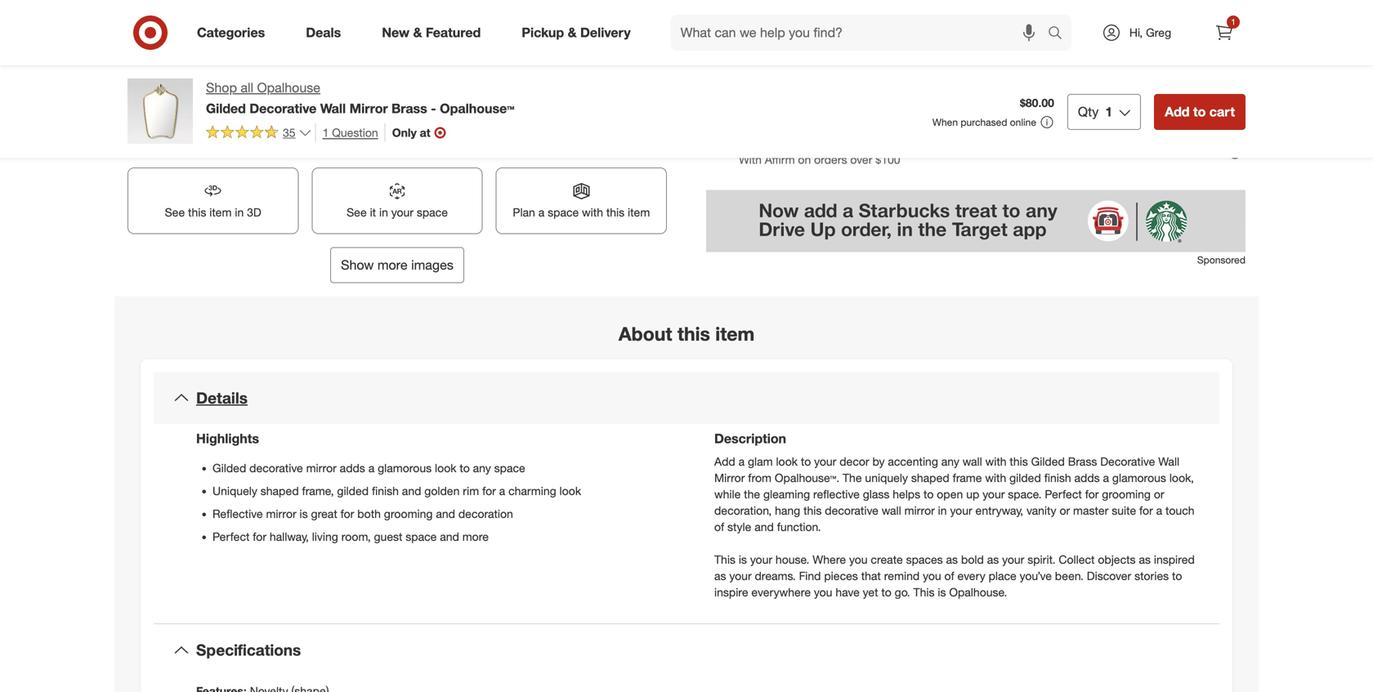 Task type: vqa. For each thing, say whether or not it's contained in the screenshot.
1st See from right
yes



Task type: locate. For each thing, give the bounding box(es) containing it.
reflective
[[213, 507, 263, 521]]

any
[[942, 455, 960, 469], [473, 461, 491, 476]]

35 link
[[206, 123, 312, 143]]

0 vertical spatial decorative
[[250, 100, 317, 116]]

your
[[391, 205, 414, 220], [814, 455, 837, 469], [983, 487, 1005, 502], [950, 504, 973, 518], [750, 553, 773, 567], [1002, 553, 1025, 567], [730, 569, 752, 583]]

you down find
[[814, 585, 833, 600]]

it up show
[[370, 205, 376, 220]]

item for see
[[209, 205, 232, 220]]

decorative inside add a glam look to your decor by accenting any wall with this gilded brass decorative wall mirror from opalhouse™. the uniquely shaped frame with gilded finish adds a glamorous look, while the gleaming reflective glass helps to open up your space. perfect for grooming or decoration, hang this decorative wall mirror in your entryway, vanity or master suite for a touch of style and function.
[[825, 504, 879, 518]]

mirror down helps
[[905, 504, 935, 518]]

at right $39
[[863, 38, 875, 54]]

grooming down uniquely shaped frame, gilded finish and golden rim for a charming look
[[384, 507, 433, 521]]

1 horizontal spatial gilded
[[1010, 471, 1041, 485]]

adds up master
[[1075, 471, 1100, 485]]

reflective
[[813, 487, 860, 502]]

0 vertical spatial mirror
[[350, 100, 388, 116]]

when purchased online
[[933, 116, 1037, 128]]

and left the golden
[[402, 484, 421, 498]]

in inside button
[[379, 205, 388, 220]]

more right show
[[378, 257, 408, 273]]

or up inspired
[[1154, 487, 1165, 502]]

while
[[715, 487, 741, 502]]

1 horizontal spatial see
[[347, 205, 367, 220]]

search button
[[1041, 15, 1080, 54]]

have
[[836, 585, 860, 600]]

1 horizontal spatial it
[[370, 205, 376, 220]]

featured
[[426, 25, 481, 41]]

in down open
[[938, 504, 947, 518]]

& right pickup
[[568, 25, 577, 41]]

1 left question at the left top of page
[[323, 125, 329, 140]]

0 horizontal spatial is
[[300, 507, 308, 521]]

with up entryway,
[[986, 455, 1007, 469]]

you down 'spaces'
[[923, 569, 942, 583]]

you up the that
[[849, 553, 868, 567]]

& for new
[[413, 25, 422, 41]]

assembly
[[706, 38, 767, 54]]

accenting
[[888, 455, 938, 469]]

add inside button
[[1165, 104, 1190, 120]]

simple!
[[244, 103, 276, 115]]

0 horizontal spatial grooming
[[384, 507, 433, 521]]

1 right greg
[[1231, 17, 1236, 27]]

see it in your space
[[347, 205, 448, 220]]

$80.00
[[1020, 96, 1055, 110]]

wall up frame
[[963, 455, 982, 469]]

opalhouse™
[[440, 100, 515, 116]]

1 for 1 question
[[323, 125, 329, 140]]

1 for 1
[[1231, 17, 1236, 27]]

on inside elegant and simple! - beautiful!!! got it on clearance and i love it!
[[154, 116, 165, 128]]

delivery
[[580, 25, 631, 41]]

perfect for hallway, living room, guest space and more
[[213, 530, 489, 544]]

1 horizontal spatial this
[[914, 585, 935, 600]]

2 & from the left
[[568, 25, 577, 41]]

0 vertical spatial grooming
[[1102, 487, 1151, 502]]

great
[[311, 507, 337, 521]]

decorative
[[250, 100, 317, 116], [1101, 455, 1155, 469]]

0 vertical spatial it
[[353, 103, 358, 115]]

mirror up question at the left top of page
[[350, 100, 388, 116]]

0 vertical spatial more
[[378, 257, 408, 273]]

glamorous
[[378, 461, 432, 476], [1113, 471, 1167, 485]]

wall
[[963, 455, 982, 469], [882, 504, 902, 518]]

1 horizontal spatial on
[[798, 152, 811, 166]]

is left great on the left
[[300, 507, 308, 521]]

0 vertical spatial 1
[[1231, 17, 1236, 27]]

1 vertical spatial this
[[914, 585, 935, 600]]

0 vertical spatial brass
[[392, 100, 427, 116]]

decorative up 'uniquely'
[[249, 461, 303, 476]]

space up charming
[[494, 461, 525, 476]]

0 vertical spatial perfect
[[1045, 487, 1082, 502]]

on down sarahj
[[154, 116, 165, 128]]

wall up 1 question link at left top
[[320, 100, 346, 116]]

space right plan
[[548, 205, 579, 220]]

it right got
[[353, 103, 358, 115]]

1 horizontal spatial grooming
[[1102, 487, 1151, 502]]

with right plan
[[582, 205, 603, 220]]

or
[[1154, 487, 1165, 502], [1060, 504, 1070, 518]]

& inside 'link'
[[568, 25, 577, 41]]

look up the golden
[[435, 461, 457, 476]]

see left 3d
[[165, 205, 185, 220]]

0 horizontal spatial mirror
[[266, 507, 296, 521]]

finish up 'vanity'
[[1045, 471, 1071, 485]]

this
[[715, 553, 736, 567], [914, 585, 935, 600]]

you
[[849, 553, 868, 567], [923, 569, 942, 583], [814, 585, 833, 600]]

perfect inside add a glam look to your decor by accenting any wall with this gilded brass decorative wall mirror from opalhouse™. the uniquely shaped frame with gilded finish adds a glamorous look, while the gleaming reflective glass helps to open up your space. perfect for grooming or decoration, hang this decorative wall mirror in your entryway, vanity or master suite for a touch of style and function.
[[1045, 487, 1082, 502]]

shaped left frame,
[[261, 484, 299, 498]]

brass inside shop all opalhouse gilded decorative wall mirror brass - opalhouse™
[[392, 100, 427, 116]]

grooming up suite
[[1102, 487, 1151, 502]]

0 horizontal spatial add
[[715, 455, 736, 469]]

glamorous inside add a glam look to your decor by accenting any wall with this gilded brass decorative wall mirror from opalhouse™. the uniquely shaped frame with gilded finish adds a glamorous look, while the gleaming reflective glass helps to open up your space. perfect for grooming or decoration, hang this decorative wall mirror in your entryway, vanity or master suite for a touch of style and function.
[[1113, 471, 1167, 485]]

add up the while
[[715, 455, 736, 469]]

with right frame
[[985, 471, 1007, 485]]

1 horizontal spatial -
[[431, 100, 436, 116]]

1 vertical spatial wall
[[882, 504, 902, 518]]

is
[[300, 507, 308, 521], [739, 553, 747, 567], [938, 585, 946, 600]]

for left hallway,
[[253, 530, 267, 544]]

details button
[[154, 372, 1220, 424]]

1 horizontal spatial add
[[1165, 104, 1190, 120]]

of inside add a glam look to your decor by accenting any wall with this gilded brass decorative wall mirror from opalhouse™. the uniquely shaped frame with gilded finish adds a glamorous look, while the gleaming reflective glass helps to open up your space. perfect for grooming or decoration, hang this decorative wall mirror in your entryway, vanity or master suite for a touch of style and function.
[[715, 520, 724, 534]]

with inside button
[[582, 205, 603, 220]]

0 vertical spatial with
[[582, 205, 603, 220]]

brass inside add a glam look to your decor by accenting any wall with this gilded brass decorative wall mirror from opalhouse™. the uniquely shaped frame with gilded finish adds a glamorous look, while the gleaming reflective glass helps to open up your space. perfect for grooming or decoration, hang this decorative wall mirror in your entryway, vanity or master suite for a touch of style and function.
[[1068, 455, 1097, 469]]

1 horizontal spatial adds
[[1075, 471, 1100, 485]]

adds up reflective mirror is great for both grooming and decoration
[[340, 461, 365, 476]]

as up inspire
[[715, 569, 726, 583]]

or right 'vanity'
[[1060, 504, 1070, 518]]

see up show
[[347, 205, 367, 220]]

this inside button
[[607, 205, 625, 220]]

gilded inside add a glam look to your decor by accenting any wall with this gilded brass decorative wall mirror from opalhouse™. the uniquely shaped frame with gilded finish adds a glamorous look, while the gleaming reflective glass helps to open up your space. perfect for grooming or decoration, hang this decorative wall mirror in your entryway, vanity or master suite for a touch of style and function.
[[1010, 471, 1041, 485]]

in up show more images
[[379, 205, 388, 220]]

mirror inside add a glam look to your decor by accenting any wall with this gilded brass decorative wall mirror from opalhouse™. the uniquely shaped frame with gilded finish adds a glamorous look, while the gleaming reflective glass helps to open up your space. perfect for grooming or decoration, hang this decorative wall mirror in your entryway, vanity or master suite for a touch of style and function.
[[905, 504, 935, 518]]

finish
[[1045, 471, 1071, 485], [372, 484, 399, 498]]

advertisement region
[[706, 190, 1246, 252]]

and right style at the right bottom of page
[[755, 520, 774, 534]]

item for about
[[716, 323, 755, 345]]

your down open
[[950, 504, 973, 518]]

perfect
[[1045, 487, 1082, 502], [213, 530, 250, 544]]

1 vertical spatial decorative
[[825, 504, 879, 518]]

- right simple!
[[278, 103, 282, 115]]

your up show more images
[[391, 205, 414, 220]]

see for see it in your space
[[347, 205, 367, 220]]

to left open
[[924, 487, 934, 502]]

and left i
[[213, 116, 229, 128]]

everywhere
[[752, 585, 811, 600]]

0 horizontal spatial in
[[235, 205, 244, 220]]

1 & from the left
[[413, 25, 422, 41]]

the
[[843, 471, 862, 485]]

details
[[196, 389, 248, 407]]

1 horizontal spatial at
[[823, 38, 835, 54]]

your up place
[[1002, 553, 1025, 567]]

2 horizontal spatial item
[[716, 323, 755, 345]]

on right affirm
[[798, 152, 811, 166]]

it
[[353, 103, 358, 115], [370, 205, 376, 220]]

1
[[1231, 17, 1236, 27], [1106, 104, 1113, 120], [323, 125, 329, 140]]

1 right qty
[[1106, 104, 1113, 120]]

shop all opalhouse gilded decorative wall mirror brass - opalhouse™
[[206, 80, 515, 116]]

mirror up frame,
[[306, 461, 337, 476]]

item inside button
[[209, 205, 232, 220]]

with
[[739, 152, 762, 166]]

it inside button
[[370, 205, 376, 220]]

- left opalhouse™
[[431, 100, 436, 116]]

perfect down reflective
[[213, 530, 250, 544]]

categories
[[197, 25, 265, 41]]

go.
[[895, 585, 910, 600]]

your up inspire
[[730, 569, 752, 583]]

create
[[871, 553, 903, 567]]

adds
[[340, 461, 365, 476], [1075, 471, 1100, 485]]

1 vertical spatial perfect
[[213, 530, 250, 544]]

1 horizontal spatial decorative
[[825, 504, 879, 518]]

show more images button
[[330, 247, 464, 283]]

1 vertical spatial 1
[[1106, 104, 1113, 120]]

adds inside add a glam look to your decor by accenting any wall with this gilded brass decorative wall mirror from opalhouse™. the uniquely shaped frame with gilded finish adds a glamorous look, while the gleaming reflective glass helps to open up your space. perfect for grooming or decoration, hang this decorative wall mirror in your entryway, vanity or master suite for a touch of style and function.
[[1075, 471, 1100, 485]]

1 vertical spatial of
[[945, 569, 955, 583]]

1 vertical spatial it
[[370, 205, 376, 220]]

add to cart button
[[1155, 94, 1246, 130]]

where
[[813, 553, 846, 567]]

beautiful!!!
[[285, 103, 331, 115]]

shop
[[206, 80, 237, 96]]

wall up look,
[[1159, 455, 1180, 469]]

of inside this is your house. where you create spaces as bold as your spirit. collect objects as inspired as your dreams. find pieces that remind you of every place you've been. discover stories to inspire everywhere you have yet to go. this is opalhouse.
[[945, 569, 955, 583]]

2 horizontal spatial mirror
[[905, 504, 935, 518]]

room,
[[341, 530, 371, 544]]

look,
[[1170, 471, 1194, 485]]

2 horizontal spatial look
[[776, 455, 798, 469]]

in left 3d
[[235, 205, 244, 220]]

1 vertical spatial on
[[798, 152, 811, 166]]

0 horizontal spatial wall
[[320, 100, 346, 116]]

place
[[989, 569, 1017, 583]]

of left style at the right bottom of page
[[715, 520, 724, 534]]

1 vertical spatial grooming
[[384, 507, 433, 521]]

your up dreams.
[[750, 553, 773, 567]]

0 horizontal spatial &
[[413, 25, 422, 41]]

1 see from the left
[[165, 205, 185, 220]]

by
[[873, 455, 885, 469]]

0 horizontal spatial shaped
[[261, 484, 299, 498]]

gilded
[[1010, 471, 1041, 485], [337, 484, 369, 498]]

wall down helps
[[882, 504, 902, 518]]

@mulhollandpost
[[430, 103, 511, 115]]

photo from sarahj, 4 of 8 image
[[128, 0, 391, 155]]

grooming
[[1102, 487, 1151, 502], [384, 507, 433, 521]]

1 horizontal spatial or
[[1154, 487, 1165, 502]]

finish up both
[[372, 484, 399, 498]]

as up place
[[987, 553, 999, 567]]

0 horizontal spatial you
[[814, 585, 833, 600]]

2 horizontal spatial in
[[938, 504, 947, 518]]

glamorous up uniquely shaped frame, gilded finish and golden rim for a charming look
[[378, 461, 432, 476]]

style
[[728, 520, 752, 534]]

0 horizontal spatial adds
[[340, 461, 365, 476]]

is down style at the right bottom of page
[[739, 553, 747, 567]]

to down inspired
[[1172, 569, 1183, 583]]

1 horizontal spatial wall
[[963, 455, 982, 469]]

1 horizontal spatial you
[[849, 553, 868, 567]]

from
[[748, 471, 772, 485]]

function.
[[777, 520, 821, 534]]

0 horizontal spatial decorative
[[250, 100, 317, 116]]

glamorous up suite
[[1113, 471, 1167, 485]]

0 horizontal spatial of
[[715, 520, 724, 534]]

1 vertical spatial brass
[[1068, 455, 1097, 469]]

0 horizontal spatial on
[[154, 116, 165, 128]]

1 horizontal spatial of
[[945, 569, 955, 583]]

look up opalhouse™.
[[776, 455, 798, 469]]

image gallery element
[[128, 0, 667, 283]]

this right 'go.'
[[914, 585, 935, 600]]

add for add a glam look to your decor by accenting any wall with this gilded brass decorative wall mirror from opalhouse™. the uniquely shaped frame with gilded finish adds a glamorous look, while the gleaming reflective glass helps to open up your space. perfect for grooming or decoration, hang this decorative wall mirror in your entryway, vanity or master suite for a touch of style and function.
[[715, 455, 736, 469]]

0 vertical spatial add
[[1165, 104, 1190, 120]]

2 vertical spatial you
[[814, 585, 833, 600]]

wall
[[320, 100, 346, 116], [1159, 455, 1180, 469]]

0 horizontal spatial decorative
[[249, 461, 303, 476]]

& for pickup
[[568, 25, 577, 41]]

rim
[[463, 484, 479, 498]]

entryway,
[[976, 504, 1024, 518]]

1 vertical spatial mirror
[[715, 471, 745, 485]]

frame,
[[302, 484, 334, 498]]

1 horizontal spatial mirror
[[715, 471, 745, 485]]

1 question
[[323, 125, 378, 140]]

gilded down shop
[[206, 100, 246, 116]]

shaped down accenting
[[911, 471, 950, 485]]

0 vertical spatial on
[[154, 116, 165, 128]]

affirm
[[765, 152, 795, 166]]

0 vertical spatial you
[[849, 553, 868, 567]]

1 vertical spatial decorative
[[1101, 455, 1155, 469]]

gilded up reflective mirror is great for both grooming and decoration
[[337, 484, 369, 498]]

a up uniquely shaped frame, gilded finish and golden rim for a charming look
[[368, 461, 375, 476]]

decorative up suite
[[1101, 455, 1155, 469]]

1 horizontal spatial glamorous
[[1113, 471, 1167, 485]]

gilded up space.
[[1010, 471, 1041, 485]]

1 vertical spatial add
[[715, 455, 736, 469]]

see inside button
[[165, 205, 185, 220]]

0 vertical spatial decorative
[[249, 461, 303, 476]]

1 vertical spatial more
[[462, 530, 489, 544]]

1 vertical spatial is
[[739, 553, 747, 567]]

show
[[341, 257, 374, 273]]

as up 'stories'
[[1139, 553, 1151, 567]]

pickup
[[522, 25, 564, 41]]

2 vertical spatial 1
[[323, 125, 329, 140]]

any up frame
[[942, 455, 960, 469]]

for right rim
[[482, 484, 496, 498]]

0 horizontal spatial wall
[[882, 504, 902, 518]]

hang
[[775, 504, 801, 518]]

decorative inside shop all opalhouse gilded decorative wall mirror brass - opalhouse™
[[250, 100, 317, 116]]

perfect up 'vanity'
[[1045, 487, 1082, 502]]

2 see from the left
[[347, 205, 367, 220]]

see inside button
[[347, 205, 367, 220]]

at right only
[[420, 125, 431, 140]]

2 horizontal spatial 1
[[1231, 17, 1236, 27]]

in inside button
[[235, 205, 244, 220]]

to left cart
[[1194, 104, 1206, 120]]

1 horizontal spatial is
[[739, 553, 747, 567]]

a right plan
[[539, 205, 545, 220]]

about
[[619, 323, 672, 345]]

as
[[946, 553, 958, 567], [987, 553, 999, 567], [1139, 553, 1151, 567], [715, 569, 726, 583]]

0 horizontal spatial at
[[420, 125, 431, 140]]

mirror up hallway,
[[266, 507, 296, 521]]

qty
[[1078, 104, 1099, 120]]

- inside shop all opalhouse gilded decorative wall mirror brass - opalhouse™
[[431, 100, 436, 116]]

2 horizontal spatial at
[[863, 38, 875, 54]]

a inside button
[[539, 205, 545, 220]]

0 horizontal spatial -
[[278, 103, 282, 115]]

0 horizontal spatial 1
[[323, 125, 329, 140]]

any up rim
[[473, 461, 491, 476]]

2 horizontal spatial is
[[938, 585, 946, 600]]

1 horizontal spatial shaped
[[911, 471, 950, 485]]

and down decoration
[[440, 530, 459, 544]]

1 horizontal spatial &
[[568, 25, 577, 41]]

add inside add a glam look to your decor by accenting any wall with this gilded brass decorative wall mirror from opalhouse™. the uniquely shaped frame with gilded finish adds a glamorous look, while the gleaming reflective glass helps to open up your space. perfect for grooming or decoration, hang this decorative wall mirror in your entryway, vanity or master suite for a touch of style and function.
[[715, 455, 736, 469]]

open
[[937, 487, 963, 502]]

in inside add a glam look to your decor by accenting any wall with this gilded brass decorative wall mirror from opalhouse™. the uniquely shaped frame with gilded finish adds a glamorous look, while the gleaming reflective glass helps to open up your space. perfect for grooming or decoration, hang this decorative wall mirror in your entryway, vanity or master suite for a touch of style and function.
[[938, 504, 947, 518]]

1 horizontal spatial finish
[[1045, 471, 1071, 485]]

0 horizontal spatial perfect
[[213, 530, 250, 544]]

1 horizontal spatial 1
[[1106, 104, 1113, 120]]

decoration
[[459, 507, 513, 521]]

1 horizontal spatial any
[[942, 455, 960, 469]]

1 horizontal spatial decorative
[[1101, 455, 1155, 469]]

1 horizontal spatial brass
[[1068, 455, 1097, 469]]

0 horizontal spatial more
[[378, 257, 408, 273]]

0 horizontal spatial it
[[353, 103, 358, 115]]

add for add to cart
[[1165, 104, 1190, 120]]

mirror inside shop all opalhouse gilded decorative wall mirror brass - opalhouse™
[[350, 100, 388, 116]]

1 horizontal spatial wall
[[1159, 455, 1180, 469]]

every
[[958, 569, 986, 583]]

this up inspire
[[715, 553, 736, 567]]

2 vertical spatial is
[[938, 585, 946, 600]]

1 vertical spatial wall
[[1159, 455, 1180, 469]]

& right "new"
[[413, 25, 422, 41]]



Task type: describe. For each thing, give the bounding box(es) containing it.
search
[[1041, 26, 1080, 42]]

starting
[[770, 38, 819, 54]]

assembly starting at $39 at target.com/assembly
[[706, 38, 1013, 54]]

1 horizontal spatial more
[[462, 530, 489, 544]]

specifications
[[196, 641, 301, 660]]

add a glam look to your decor by accenting any wall with this gilded brass decorative wall mirror from opalhouse™. the uniquely shaped frame with gilded finish adds a glamorous look, while the gleaming reflective glass helps to open up your space. perfect for grooming or decoration, hang this decorative wall mirror in your entryway, vanity or master suite for a touch of style and function.
[[715, 455, 1195, 534]]

to up rim
[[460, 461, 470, 476]]

gilded decorative mirror adds a glamorous look to any space
[[213, 461, 525, 476]]

opalhouse
[[257, 80, 321, 96]]

it!
[[258, 116, 266, 128]]

online
[[1010, 116, 1037, 128]]

vanity
[[1027, 504, 1057, 518]]

a left glam
[[739, 455, 745, 469]]

0 vertical spatial wall
[[963, 455, 982, 469]]

charming
[[509, 484, 556, 498]]

with affirm on orders over $100
[[739, 152, 901, 166]]

when
[[933, 116, 958, 128]]

more inside the show more images button
[[378, 257, 408, 273]]

master
[[1073, 504, 1109, 518]]

stories
[[1135, 569, 1169, 583]]

you've
[[1020, 569, 1052, 583]]

mirror inside add a glam look to your decor by accenting any wall with this gilded brass decorative wall mirror from opalhouse™. the uniquely shaped frame with gilded finish adds a glamorous look, while the gleaming reflective glass helps to open up your space. perfect for grooming or decoration, hang this decorative wall mirror in your entryway, vanity or master suite for a touch of style and function.
[[715, 471, 745, 485]]

0 horizontal spatial this
[[715, 553, 736, 567]]

item inside button
[[628, 205, 650, 220]]

gleaming
[[764, 487, 810, 502]]

as left bold
[[946, 553, 958, 567]]

clearance
[[168, 116, 210, 128]]

helps
[[893, 487, 921, 502]]

look inside add a glam look to your decor by accenting any wall with this gilded brass decorative wall mirror from opalhouse™. the uniquely shaped frame with gilded finish adds a glamorous look, while the gleaming reflective glass helps to open up your space. perfect for grooming or decoration, hang this decorative wall mirror in your entryway, vanity or master suite for a touch of style and function.
[[776, 455, 798, 469]]

hi, greg
[[1130, 25, 1172, 40]]

spirit.
[[1028, 553, 1056, 567]]

space right guest
[[406, 530, 437, 544]]

- inside elegant and simple! - beautiful!!! got it on clearance and i love it!
[[278, 103, 282, 115]]

What can we help you find? suggestions appear below search field
[[671, 15, 1052, 51]]

0 horizontal spatial gilded
[[337, 484, 369, 498]]

the
[[744, 487, 760, 502]]

to right yet
[[882, 585, 892, 600]]

1 vertical spatial you
[[923, 569, 942, 583]]

0 vertical spatial or
[[1154, 487, 1165, 502]]

pickup & delivery link
[[508, 15, 651, 51]]

about this item
[[619, 323, 755, 345]]

0 vertical spatial is
[[300, 507, 308, 521]]

grooming inside add a glam look to your decor by accenting any wall with this gilded brass decorative wall mirror from opalhouse™. the uniquely shaped frame with gilded finish adds a glamorous look, while the gleaming reflective glass helps to open up your space. perfect for grooming or decoration, hang this decorative wall mirror in your entryway, vanity or master suite for a touch of style and function.
[[1102, 487, 1151, 502]]

plan a space with this item button
[[496, 168, 667, 234]]

1 horizontal spatial mirror
[[306, 461, 337, 476]]

for up master
[[1085, 487, 1099, 502]]

and up i
[[225, 103, 242, 115]]

image of gilded decorative wall mirror brass - opalhouse™ image
[[128, 78, 193, 144]]

it inside elegant and simple! - beautiful!!! got it on clearance and i love it!
[[353, 103, 358, 115]]

deals
[[306, 25, 341, 41]]

new & featured
[[382, 25, 481, 41]]

add to cart
[[1165, 104, 1235, 120]]

gilded up 'uniquely'
[[213, 461, 246, 476]]

new
[[382, 25, 410, 41]]

decorative inside add a glam look to your decor by accenting any wall with this gilded brass decorative wall mirror from opalhouse™. the uniquely shaped frame with gilded finish adds a glamorous look, while the gleaming reflective glass helps to open up your space. perfect for grooming or decoration, hang this decorative wall mirror in your entryway, vanity or master suite for a touch of style and function.
[[1101, 455, 1155, 469]]

wall inside add a glam look to your decor by accenting any wall with this gilded brass decorative wall mirror from opalhouse™. the uniquely shaped frame with gilded finish adds a glamorous look, while the gleaming reflective glass helps to open up your space. perfect for grooming or decoration, hang this decorative wall mirror in your entryway, vanity or master suite for a touch of style and function.
[[1159, 455, 1180, 469]]

golden
[[425, 484, 460, 498]]

a up master
[[1103, 471, 1109, 485]]

wall inside shop all opalhouse gilded decorative wall mirror brass - opalhouse™
[[320, 100, 346, 116]]

and inside add a glam look to your decor by accenting any wall with this gilded brass decorative wall mirror from opalhouse™. the uniquely shaped frame with gilded finish adds a glamorous look, while the gleaming reflective glass helps to open up your space. perfect for grooming or decoration, hang this decorative wall mirror in your entryway, vanity or master suite for a touch of style and function.
[[755, 520, 774, 534]]

a left touch
[[1157, 504, 1163, 518]]

to up opalhouse™.
[[801, 455, 811, 469]]

gilded inside add a glam look to your decor by accenting any wall with this gilded brass decorative wall mirror from opalhouse™. the uniquely shaped frame with gilded finish adds a glamorous look, while the gleaming reflective glass helps to open up your space. perfect for grooming or decoration, hang this decorative wall mirror in your entryway, vanity or master suite for a touch of style and function.
[[1031, 455, 1065, 469]]

1 vertical spatial with
[[986, 455, 1007, 469]]

3d
[[247, 205, 261, 220]]

images
[[411, 257, 454, 273]]

decoration,
[[715, 504, 772, 518]]

plan a space with this item
[[513, 205, 650, 220]]

for left both
[[341, 507, 354, 521]]

your up entryway,
[[983, 487, 1005, 502]]

a up decoration
[[499, 484, 505, 498]]

love
[[237, 116, 255, 128]]

elegant
[[189, 103, 222, 115]]

gilded inside shop all opalhouse gilded decorative wall mirror brass - opalhouse™
[[206, 100, 246, 116]]

uniquely shaped frame, gilded finish and golden rim for a charming look
[[213, 484, 581, 498]]

1 horizontal spatial look
[[560, 484, 581, 498]]

cart
[[1210, 104, 1235, 120]]

purchased
[[961, 116, 1008, 128]]

decor
[[840, 455, 870, 469]]

glass
[[863, 487, 890, 502]]

that
[[861, 569, 881, 583]]

this inside button
[[188, 205, 206, 220]]

reflective mirror is great for both grooming and decoration
[[213, 507, 513, 521]]

over
[[851, 152, 873, 166]]

finish inside add a glam look to your decor by accenting any wall with this gilded brass decorative wall mirror from opalhouse™. the uniquely shaped frame with gilded finish adds a glamorous look, while the gleaming reflective glass helps to open up your space. perfect for grooming or decoration, hang this decorative wall mirror in your entryway, vanity or master suite for a touch of style and function.
[[1045, 471, 1071, 485]]

inspire
[[715, 585, 748, 600]]

sponsored
[[1198, 254, 1246, 266]]

to inside add to cart button
[[1194, 104, 1206, 120]]

find
[[799, 569, 821, 583]]

both
[[357, 507, 381, 521]]

opalhouse.
[[949, 585, 1008, 600]]

house.
[[776, 553, 810, 567]]

pieces
[[824, 569, 858, 583]]

living
[[312, 530, 338, 544]]

35
[[283, 125, 296, 140]]

up
[[967, 487, 980, 502]]

touch
[[1166, 504, 1195, 518]]

see this item in 3d
[[165, 205, 261, 220]]

for right suite
[[1140, 504, 1153, 518]]

pickup & delivery
[[522, 25, 631, 41]]

space.
[[1008, 487, 1042, 502]]

deals link
[[292, 15, 362, 51]]

and down the golden
[[436, 507, 455, 521]]

dreams.
[[755, 569, 796, 583]]

0 horizontal spatial or
[[1060, 504, 1070, 518]]

yet
[[863, 585, 878, 600]]

suite
[[1112, 504, 1137, 518]]

bold
[[961, 553, 984, 567]]

uniquely
[[865, 471, 908, 485]]

space up images
[[417, 205, 448, 220]]

0 horizontal spatial finish
[[372, 484, 399, 498]]

sarahj
[[154, 103, 186, 115]]

uniquely
[[213, 484, 257, 498]]

0 horizontal spatial look
[[435, 461, 457, 476]]

$100
[[876, 152, 901, 166]]

your inside button
[[391, 205, 414, 220]]

spaces
[[906, 553, 943, 567]]

2 vertical spatial with
[[985, 471, 1007, 485]]

$39
[[839, 38, 860, 54]]

0 horizontal spatial any
[[473, 461, 491, 476]]

0 horizontal spatial glamorous
[[378, 461, 432, 476]]

hi,
[[1130, 25, 1143, 40]]

your up opalhouse™.
[[814, 455, 837, 469]]

any inside add a glam look to your decor by accenting any wall with this gilded brass decorative wall mirror from opalhouse™. the uniquely shaped frame with gilded finish adds a glamorous look, while the gleaming reflective glass helps to open up your space. perfect for grooming or decoration, hang this decorative wall mirror in your entryway, vanity or master suite for a touch of style and function.
[[942, 455, 960, 469]]

see for see this item in 3d
[[165, 205, 185, 220]]

opalhouse™.
[[775, 471, 840, 485]]

inspired
[[1154, 553, 1195, 567]]

new & featured link
[[368, 15, 501, 51]]

qty 1
[[1078, 104, 1113, 120]]

highlights
[[196, 431, 259, 447]]

elegant and simple! - beautiful!!! got it on clearance and i love it!
[[154, 103, 358, 128]]

shaped inside add a glam look to your decor by accenting any wall with this gilded brass decorative wall mirror from opalhouse™. the uniquely shaped frame with gilded finish adds a glamorous look, while the gleaming reflective glass helps to open up your space. perfect for grooming or decoration, hang this decorative wall mirror in your entryway, vanity or master suite for a touch of style and function.
[[911, 471, 950, 485]]

photo from @mulhollandpost, 5 of 8 image
[[404, 0, 667, 155]]



